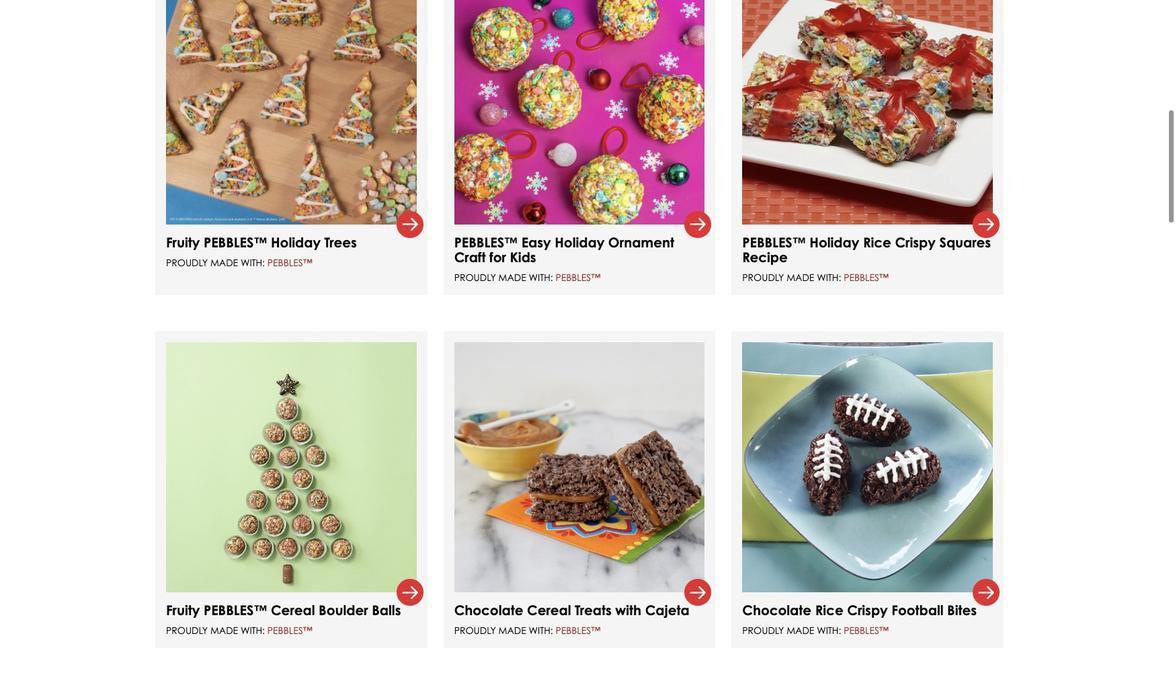 Task type: vqa. For each thing, say whether or not it's contained in the screenshot.
all
no



Task type: describe. For each thing, give the bounding box(es) containing it.
fruity for fruity pebbles™ cereal boulder balls
[[166, 602, 200, 619]]

recipe
[[742, 249, 788, 265]]

cajeta
[[645, 602, 690, 619]]

chocolate for chocolate cereal treats with cajeta
[[454, 602, 523, 619]]

fruity for fruity pebbles™ holiday trees
[[166, 234, 200, 251]]

fruity pebbles holiday trees recipe image
[[166, 0, 417, 224]]

cereal inside fruity pebbles™ cereal boulder balls proudly made with: pebbles™
[[271, 602, 315, 619]]

pebbles™ link for ornament
[[556, 271, 601, 283]]

with: inside fruity pebbles™ cereal boulder balls proudly made with: pebbles™
[[241, 625, 265, 636]]

fruity pebbles™ holiday trees proudly made with: pebbles™
[[166, 234, 357, 268]]

pebbles™ link for trees
[[267, 257, 312, 268]]

pebbles chocolate cereal treats with cajeta recipe image
[[454, 342, 705, 593]]

pebbles™ holiday rice  crispy squares recipe proudly made with: pebbles™
[[742, 234, 991, 283]]

chocolate cereal treats with cajeta proudly made with: pebbles™
[[454, 602, 690, 636]]

boulder
[[319, 602, 368, 619]]

pebbles chocolate football bites recipe image
[[742, 342, 993, 593]]

chocolate rice crispy football bites link
[[742, 602, 977, 619]]

proudly inside fruity pebbles™ cereal boulder balls proudly made with: pebbles™
[[166, 625, 208, 636]]

pebbles holiday crispy squares recipe image
[[742, 0, 993, 224]]

chocolate cereal treats with cajeta link
[[454, 602, 690, 619]]

cereal inside chocolate cereal treats with cajeta proudly made with: pebbles™
[[527, 602, 571, 619]]

made inside chocolate cereal treats with cajeta proudly made with: pebbles™
[[499, 625, 526, 636]]

pebbles™ inside chocolate cereal treats with cajeta proudly made with: pebbles™
[[556, 625, 601, 636]]

proudly inside chocolate cereal treats with cajeta proudly made with: pebbles™
[[454, 625, 496, 636]]

rice inside pebbles™ holiday rice  crispy squares recipe proudly made with: pebbles™
[[863, 234, 891, 251]]

pebbles™ inside chocolate rice crispy football bites proudly made with: pebbles™
[[844, 625, 889, 636]]

ornament
[[608, 234, 674, 251]]

fruity pebbles™ cereal boulder balls proudly made with: pebbles™
[[166, 602, 401, 636]]

pebbles™ easy holiday ornament craft for kids proudly made with: pebbles™
[[454, 234, 674, 283]]

football
[[892, 602, 944, 619]]

rice inside chocolate rice crispy football bites proudly made with: pebbles™
[[815, 602, 844, 619]]

with: inside fruity pebbles™ holiday trees proudly made with: pebbles™
[[241, 257, 265, 268]]

with: inside pebbles™ holiday rice  crispy squares recipe proudly made with: pebbles™
[[817, 271, 841, 283]]



Task type: locate. For each thing, give the bounding box(es) containing it.
made inside pebbles™ easy holiday ornament craft for kids proudly made with: pebbles™
[[499, 271, 526, 283]]

balls
[[372, 602, 401, 619]]

chocolate rice crispy football bites proudly made with: pebbles™
[[742, 602, 977, 636]]

0 vertical spatial fruity
[[166, 234, 200, 251]]

pebbles™ link down the pebbles™ easy holiday ornament craft for kids link
[[556, 271, 601, 283]]

made down 'fruity pebbles™ cereal boulder balls' "link"
[[210, 625, 238, 636]]

made down chocolate cereal treats with cajeta link
[[499, 625, 526, 636]]

fruity pebbles™ holiday trees link
[[166, 234, 357, 251]]

with:
[[241, 257, 265, 268], [529, 271, 553, 283], [817, 271, 841, 283], [241, 625, 265, 636], [529, 625, 553, 636], [817, 625, 841, 636]]

made inside chocolate rice crispy football bites proudly made with: pebbles™
[[787, 625, 814, 636]]

chocolate inside chocolate rice crispy football bites proudly made with: pebbles™
[[742, 602, 812, 619]]

1 horizontal spatial crispy
[[895, 234, 936, 251]]

holiday for pebbles™
[[271, 234, 321, 251]]

proudly inside pebbles™ holiday rice  crispy squares recipe proudly made with: pebbles™
[[742, 271, 784, 283]]

pebbles™ easy holiday ornament craft for kids link
[[454, 234, 674, 265]]

proudly inside pebbles™ easy holiday ornament craft for kids proudly made with: pebbles™
[[454, 271, 496, 283]]

1 vertical spatial rice
[[815, 602, 844, 619]]

fruity inside fruity pebbles™ cereal boulder balls proudly made with: pebbles™
[[166, 602, 200, 619]]

kids
[[510, 249, 536, 265]]

1 vertical spatial crispy
[[847, 602, 888, 619]]

1 horizontal spatial holiday
[[555, 234, 605, 251]]

pebbles™ link
[[267, 257, 312, 268], [556, 271, 601, 283], [844, 271, 889, 283], [267, 625, 312, 636], [556, 625, 601, 636], [844, 625, 889, 636]]

holiday inside pebbles™ holiday rice  crispy squares recipe proudly made with: pebbles™
[[810, 234, 859, 251]]

for
[[489, 249, 506, 265]]

proudly inside fruity pebbles™ holiday trees proudly made with: pebbles™
[[166, 257, 208, 268]]

2 cereal from the left
[[527, 602, 571, 619]]

0 horizontal spatial holiday
[[271, 234, 321, 251]]

1 chocolate from the left
[[454, 602, 523, 619]]

crispy left squares
[[895, 234, 936, 251]]

pebbles™ link down fruity pebbles™ holiday trees "link"
[[267, 257, 312, 268]]

pebbles™ link for crispy
[[844, 271, 889, 283]]

holiday for easy
[[555, 234, 605, 251]]

1 holiday from the left
[[271, 234, 321, 251]]

made down recipe
[[787, 271, 814, 283]]

made down the "chocolate rice crispy football bites" link on the right of page
[[787, 625, 814, 636]]

rice
[[863, 234, 891, 251], [815, 602, 844, 619]]

squares
[[940, 234, 991, 251]]

pebbles™ link down the "chocolate rice crispy football bites" link on the right of page
[[844, 625, 889, 636]]

with: inside chocolate rice crispy football bites proudly made with: pebbles™
[[817, 625, 841, 636]]

chocolate for chocolate rice crispy football bites
[[742, 602, 812, 619]]

crispy left football
[[847, 602, 888, 619]]

chocolate
[[454, 602, 523, 619], [742, 602, 812, 619]]

pebbles™ link down the pebbles™ holiday rice  crispy squares recipe link
[[844, 271, 889, 283]]

with: down the pebbles™ holiday rice  crispy squares recipe link
[[817, 271, 841, 283]]

made down kids
[[499, 271, 526, 283]]

holiday
[[271, 234, 321, 251], [555, 234, 605, 251], [810, 234, 859, 251]]

1 vertical spatial fruity
[[166, 602, 200, 619]]

2 horizontal spatial holiday
[[810, 234, 859, 251]]

3 holiday from the left
[[810, 234, 859, 251]]

1 horizontal spatial cereal
[[527, 602, 571, 619]]

made down fruity pebbles™ holiday trees "link"
[[210, 257, 238, 268]]

pebbles™ link for football
[[844, 625, 889, 636]]

made inside fruity pebbles™ cereal boulder balls proudly made with: pebbles™
[[210, 625, 238, 636]]

crispy inside chocolate rice crispy football bites proudly made with: pebbles™
[[847, 602, 888, 619]]

easy
[[521, 234, 551, 251]]

fruity pebbles™ cereal boulder balls link
[[166, 602, 401, 619]]

pebbles™ holiday rice  crispy squares recipe link
[[742, 234, 991, 265]]

pebbles™ link for boulder
[[267, 625, 312, 636]]

cereal left treats
[[527, 602, 571, 619]]

with: down chocolate cereal treats with cajeta link
[[529, 625, 553, 636]]

fruity pebbles™ cereal boulder balls recipe image
[[166, 342, 417, 593]]

with: down fruity pebbles™ holiday trees "link"
[[241, 257, 265, 268]]

1 fruity from the top
[[166, 234, 200, 251]]

0 vertical spatial rice
[[863, 234, 891, 251]]

with: down 'fruity pebbles™ cereal boulder balls' "link"
[[241, 625, 265, 636]]

1 cereal from the left
[[271, 602, 315, 619]]

fruity inside fruity pebbles™ holiday trees proudly made with: pebbles™
[[166, 234, 200, 251]]

with: down kids
[[529, 271, 553, 283]]

cereal
[[271, 602, 315, 619], [527, 602, 571, 619]]

0 horizontal spatial rice
[[815, 602, 844, 619]]

pebbles holiday ornaments craft image
[[454, 0, 705, 224]]

0 horizontal spatial crispy
[[847, 602, 888, 619]]

0 vertical spatial crispy
[[895, 234, 936, 251]]

2 chocolate from the left
[[742, 602, 812, 619]]

holiday inside fruity pebbles™ holiday trees proudly made with: pebbles™
[[271, 234, 321, 251]]

cereal left boulder on the bottom of page
[[271, 602, 315, 619]]

pebbles™ link down 'fruity pebbles™ cereal boulder balls' "link"
[[267, 625, 312, 636]]

2 holiday from the left
[[555, 234, 605, 251]]

0 horizontal spatial chocolate
[[454, 602, 523, 619]]

2 fruity from the top
[[166, 602, 200, 619]]

with: down the "chocolate rice crispy football bites" link on the right of page
[[817, 625, 841, 636]]

made inside pebbles™ holiday rice  crispy squares recipe proudly made with: pebbles™
[[787, 271, 814, 283]]

with: inside pebbles™ easy holiday ornament craft for kids proudly made with: pebbles™
[[529, 271, 553, 283]]

chocolate inside chocolate cereal treats with cajeta proudly made with: pebbles™
[[454, 602, 523, 619]]

pebbles™
[[204, 234, 267, 251], [454, 234, 518, 251], [742, 234, 806, 251], [267, 257, 312, 268], [556, 271, 601, 283], [844, 271, 889, 283], [204, 602, 267, 619], [267, 625, 312, 636], [556, 625, 601, 636], [844, 625, 889, 636]]

0 horizontal spatial cereal
[[271, 602, 315, 619]]

proudly inside chocolate rice crispy football bites proudly made with: pebbles™
[[742, 625, 784, 636]]

pebbles™ link for with
[[556, 625, 601, 636]]

with
[[615, 602, 641, 619]]

proudly
[[166, 257, 208, 268], [454, 271, 496, 283], [742, 271, 784, 283], [166, 625, 208, 636], [454, 625, 496, 636], [742, 625, 784, 636]]

craft
[[454, 249, 486, 265]]

1 horizontal spatial rice
[[863, 234, 891, 251]]

1 horizontal spatial chocolate
[[742, 602, 812, 619]]

pebbles™ link down chocolate cereal treats with cajeta link
[[556, 625, 601, 636]]

made inside fruity pebbles™ holiday trees proudly made with: pebbles™
[[210, 257, 238, 268]]

trees
[[324, 234, 357, 251]]

with: inside chocolate cereal treats with cajeta proudly made with: pebbles™
[[529, 625, 553, 636]]

holiday inside pebbles™ easy holiday ornament craft for kids proudly made with: pebbles™
[[555, 234, 605, 251]]

crispy
[[895, 234, 936, 251], [847, 602, 888, 619]]

crispy inside pebbles™ holiday rice  crispy squares recipe proudly made with: pebbles™
[[895, 234, 936, 251]]

treats
[[575, 602, 612, 619]]

made
[[210, 257, 238, 268], [499, 271, 526, 283], [787, 271, 814, 283], [210, 625, 238, 636], [499, 625, 526, 636], [787, 625, 814, 636]]

bites
[[947, 602, 977, 619]]

fruity
[[166, 234, 200, 251], [166, 602, 200, 619]]



